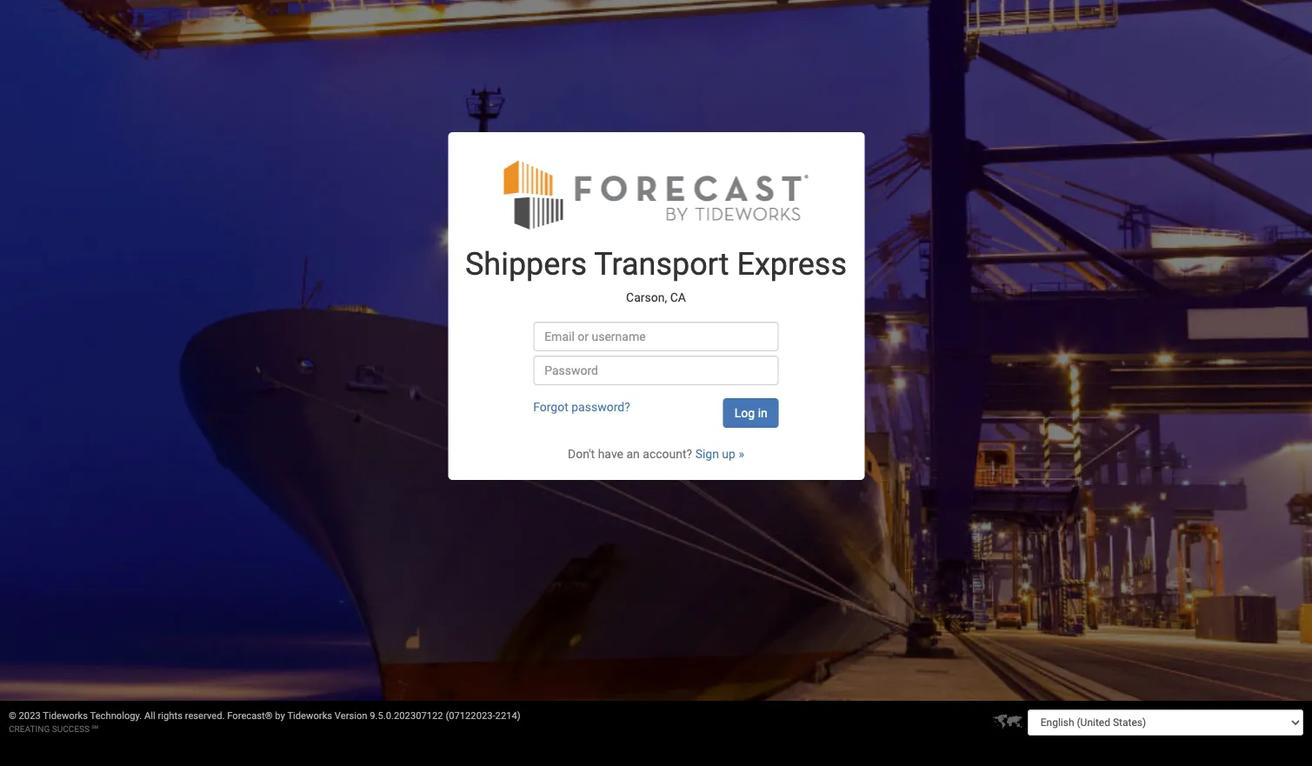 Task type: locate. For each thing, give the bounding box(es) containing it.
by
[[275, 711, 285, 722]]

ca
[[671, 291, 686, 305]]

forgot password? log in
[[533, 401, 768, 421]]

don't
[[568, 448, 595, 461]]

9.5.0.202307122
[[370, 711, 443, 722]]

©
[[9, 711, 16, 722]]

log
[[735, 407, 755, 421]]

forecast® by tideworks image
[[504, 159, 809, 231]]

forgot password? link
[[533, 401, 631, 414]]

tideworks
[[43, 711, 88, 722], [287, 711, 332, 722]]

rights
[[158, 711, 183, 722]]

reserved.
[[185, 711, 225, 722]]

tideworks up the success
[[43, 711, 88, 722]]

tideworks right by
[[287, 711, 332, 722]]

technology.
[[90, 711, 142, 722]]

1 tideworks from the left
[[43, 711, 88, 722]]

sign up » link
[[696, 448, 745, 461]]

© 2023 tideworks technology. all rights reserved. forecast® by tideworks version 9.5.0.202307122 (07122023-2214) creating success ℠
[[9, 711, 521, 734]]

express
[[737, 247, 847, 283]]

1 horizontal spatial tideworks
[[287, 711, 332, 722]]

0 horizontal spatial tideworks
[[43, 711, 88, 722]]

shippers transport express carson, ca
[[465, 247, 847, 305]]

have
[[598, 448, 624, 461]]



Task type: describe. For each thing, give the bounding box(es) containing it.
℠
[[92, 725, 98, 734]]

password?
[[572, 401, 631, 414]]

(07122023-
[[446, 711, 496, 722]]

an
[[627, 448, 640, 461]]

sign
[[696, 448, 719, 461]]

shippers
[[465, 247, 587, 283]]

version
[[335, 711, 368, 722]]

forgot
[[533, 401, 569, 414]]

log in button
[[724, 399, 779, 428]]

in
[[758, 407, 768, 421]]

account?
[[643, 448, 693, 461]]

success
[[52, 725, 90, 734]]

creating
[[9, 725, 50, 734]]

up
[[722, 448, 736, 461]]

2214)
[[496, 711, 521, 722]]

2023
[[19, 711, 41, 722]]

all
[[144, 711, 156, 722]]

carson,
[[626, 291, 668, 305]]

Email or username text field
[[533, 322, 779, 352]]

2 tideworks from the left
[[287, 711, 332, 722]]

don't have an account? sign up »
[[568, 448, 745, 461]]

Password password field
[[533, 356, 779, 386]]

forecast®
[[227, 711, 273, 722]]

transport
[[595, 247, 730, 283]]

»
[[739, 448, 745, 461]]



Task type: vqa. For each thing, say whether or not it's contained in the screenshot.
© 2023 Tideworks Technology. All rights reserved. Forecast® by Tideworks Version 9.5.0.202307122 (07122023-2214) Creating Success ℠
yes



